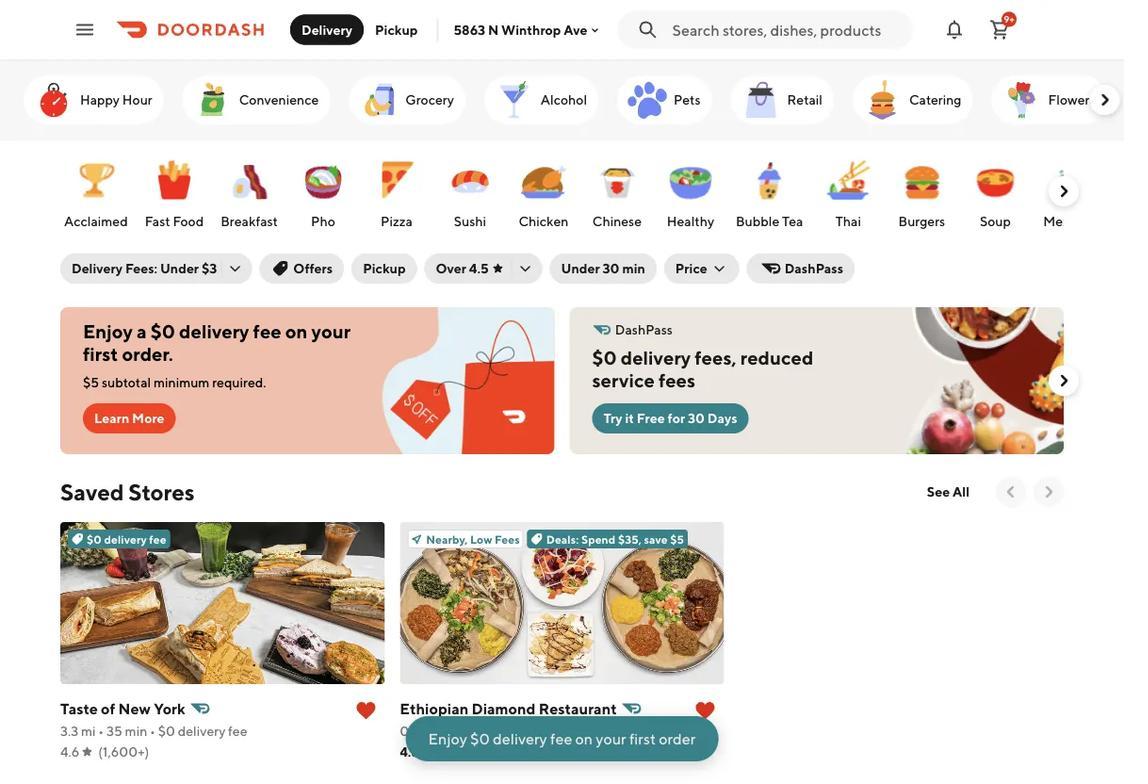 Task type: describe. For each thing, give the bounding box(es) containing it.
try it free for 30 days button
[[592, 403, 749, 434]]

flowers image
[[999, 77, 1044, 123]]

$​0 for restaurant
[[496, 723, 513, 739]]

alcohol
[[540, 92, 587, 107]]

convenience link
[[182, 75, 330, 124]]

dashpass button
[[747, 254, 855, 284]]

chinese
[[593, 213, 642, 229]]

0 vertical spatial next button of carousel image
[[1096, 90, 1115, 109]]

grocery image
[[356, 77, 401, 123]]

restaurant
[[539, 700, 617, 718]]

flowers
[[1048, 92, 1095, 107]]

1 horizontal spatial first
[[630, 730, 656, 748]]

30 inside 'button'
[[603, 261, 620, 276]]

1 under from the left
[[160, 261, 199, 276]]

saved stores link
[[60, 477, 195, 507]]

$3
[[202, 261, 217, 276]]

happy hour link
[[23, 75, 163, 124]]

low
[[470, 533, 493, 546]]

1 horizontal spatial $5
[[670, 533, 684, 546]]

1 vertical spatial your
[[596, 730, 626, 748]]

price
[[676, 261, 708, 276]]

(1,100+)
[[438, 744, 486, 760]]

alcohol link
[[484, 75, 598, 124]]

fees
[[659, 369, 696, 392]]

pho
[[311, 213, 335, 229]]

35
[[106, 723, 122, 739]]

deals:
[[546, 533, 579, 546]]

more
[[132, 410, 165, 426]]

$35,
[[618, 533, 642, 546]]

0 vertical spatial pickup button
[[364, 15, 429, 45]]

3.3 mi • 35 min • $​0 delivery fee
[[60, 723, 247, 739]]

mexican
[[1044, 213, 1095, 229]]

min inside 'button'
[[622, 261, 645, 276]]

offers
[[293, 261, 333, 276]]

learn
[[94, 410, 129, 426]]

delivery fees: under $3
[[72, 261, 217, 276]]

sushi
[[454, 213, 486, 229]]

save
[[644, 533, 668, 546]]

acclaimed link
[[60, 148, 132, 235]]

convenience
[[239, 92, 318, 107]]

enjoy $0 delivery fee on your first order
[[428, 730, 696, 748]]

saved stores
[[60, 478, 195, 505]]

service
[[592, 369, 655, 392]]

under 30 min
[[561, 261, 645, 276]]

click to remove this store from your saved list image for taste of new york
[[355, 699, 377, 722]]

ethiopian
[[400, 700, 469, 718]]

taste
[[60, 700, 98, 718]]

4.8
[[400, 744, 419, 760]]

for
[[668, 410, 685, 426]]

$0 delivery fee
[[87, 533, 166, 546]]

catering link
[[852, 75, 973, 124]]

happy
[[80, 92, 119, 107]]

over 4.5 button
[[425, 254, 543, 284]]

21
[[448, 723, 461, 739]]

bubble tea
[[736, 213, 803, 229]]

alcohol image
[[491, 77, 537, 123]]

minimum
[[154, 375, 210, 390]]

3.3
[[60, 723, 78, 739]]

pets image
[[625, 77, 670, 123]]

click to remove this store from your saved list image for ethiopian diamond restaurant
[[694, 699, 717, 722]]

on inside enjoy a $0 delivery fee on your first order. $5 subtotal minimum required.
[[285, 320, 308, 343]]

$0 right 21
[[470, 730, 490, 748]]

retail link
[[730, 75, 834, 124]]

thai
[[836, 213, 861, 229]]

fees
[[495, 533, 520, 546]]

a
[[137, 320, 147, 343]]

burgers
[[899, 213, 946, 229]]

30 inside button
[[688, 410, 705, 426]]

see all link
[[916, 477, 981, 507]]

2 • from the left
[[150, 723, 155, 739]]

new
[[118, 700, 151, 718]]

york
[[154, 700, 185, 718]]

order
[[659, 730, 696, 748]]

delivery button
[[290, 15, 364, 45]]

subtotal
[[102, 375, 151, 390]]

2 vertical spatial next button of carousel image
[[1040, 483, 1058, 501]]

n
[[488, 22, 499, 37]]

Store search: begin typing to search for stores available on DoorDash text field
[[673, 19, 902, 40]]

hour
[[122, 92, 152, 107]]

3 • from the left
[[440, 723, 445, 739]]

flowers link
[[992, 75, 1107, 124]]

grocery
[[405, 92, 454, 107]]

spend
[[581, 533, 616, 546]]

4.5
[[469, 261, 489, 276]]

4.6
[[60, 744, 79, 760]]

fees,
[[695, 347, 737, 369]]

enjoy for $0
[[428, 730, 467, 748]]

try it free for 30 days
[[604, 410, 738, 426]]

fast
[[145, 213, 170, 229]]

learn more button
[[83, 403, 176, 434]]

under inside 'button'
[[561, 261, 600, 276]]

nearby,
[[426, 533, 468, 546]]

$0 delivery fees, reduced service fees
[[592, 347, 814, 392]]

diamond
[[472, 700, 536, 718]]

1 vertical spatial pickup
[[363, 261, 406, 276]]

required.
[[212, 375, 266, 390]]

0.3
[[400, 723, 420, 739]]

enjoy a $0 delivery fee on your first order. $5 subtotal minimum required.
[[83, 320, 351, 390]]

min for taste of new york
[[125, 723, 147, 739]]

under 30 min button
[[550, 254, 657, 284]]



Task type: vqa. For each thing, say whether or not it's contained in the screenshot.
the min within Under 30 min button
yes



Task type: locate. For each thing, give the bounding box(es) containing it.
under left '$3'
[[160, 261, 199, 276]]

click to remove this store from your saved list image
[[355, 699, 377, 722], [694, 699, 717, 722]]

your down restaurant
[[596, 730, 626, 748]]

on down restaurant
[[575, 730, 593, 748]]

min right 21
[[463, 723, 485, 739]]

catering
[[909, 92, 961, 107]]

mi right 3.3
[[81, 723, 96, 739]]

acclaimed
[[64, 213, 128, 229]]

5863 n winthrop ave
[[454, 22, 588, 37]]

$0
[[151, 320, 175, 343], [592, 347, 617, 369], [87, 533, 102, 546], [470, 730, 490, 748]]

open menu image
[[74, 18, 96, 41]]

0 vertical spatial 30
[[603, 261, 620, 276]]

tea
[[782, 213, 803, 229]]

enjoy inside enjoy a $0 delivery fee on your first order. $5 subtotal minimum required.
[[83, 320, 133, 343]]

pickup button down pizza
[[352, 254, 417, 284]]

1 horizontal spatial delivery
[[302, 22, 353, 37]]

fee inside enjoy a $0 delivery fee on your first order. $5 subtotal minimum required.
[[253, 320, 282, 343]]

2 horizontal spatial min
[[622, 261, 645, 276]]

stores
[[128, 478, 195, 505]]

0.3 mi • 21 min • $​0 delivery fee
[[400, 723, 586, 739]]

dashpass
[[785, 261, 844, 276], [615, 322, 673, 337]]

0 horizontal spatial your
[[312, 320, 351, 343]]

order.
[[122, 343, 173, 365]]

0 vertical spatial enjoy
[[83, 320, 133, 343]]

1 vertical spatial $5
[[670, 533, 684, 546]]

fee
[[253, 320, 282, 343], [149, 533, 166, 546], [228, 723, 247, 739], [566, 723, 586, 739], [550, 730, 572, 748]]

ethiopian diamond restaurant
[[400, 700, 617, 718]]

your inside enjoy a $0 delivery fee on your first order. $5 subtotal minimum required.
[[312, 320, 351, 343]]

next button of carousel image right previous button of carousel 'icon'
[[1040, 483, 1058, 501]]

delivery inside enjoy a $0 delivery fee on your first order. $5 subtotal minimum required.
[[179, 320, 249, 343]]

mi for ethiopian
[[423, 723, 437, 739]]

0 vertical spatial first
[[83, 343, 118, 365]]

reduced
[[741, 347, 814, 369]]

next button of carousel image
[[1096, 90, 1115, 109], [1055, 182, 1074, 201], [1040, 483, 1058, 501]]

0 vertical spatial your
[[312, 320, 351, 343]]

nearby, low fees
[[426, 533, 520, 546]]

bubble
[[736, 213, 780, 229]]

2 $​0 from the left
[[496, 723, 513, 739]]

first
[[83, 343, 118, 365], [630, 730, 656, 748]]

1 vertical spatial dashpass
[[615, 322, 673, 337]]

1 horizontal spatial mi
[[423, 723, 437, 739]]

1 vertical spatial 30
[[688, 410, 705, 426]]

dashpass down tea
[[785, 261, 844, 276]]

it
[[625, 410, 634, 426]]

$0 inside enjoy a $0 delivery fee on your first order. $5 subtotal minimum required.
[[151, 320, 175, 343]]

30 down chinese
[[603, 261, 620, 276]]

dashpass inside "button"
[[785, 261, 844, 276]]

learn more
[[94, 410, 165, 426]]

$​0
[[158, 723, 175, 739], [496, 723, 513, 739]]

0 horizontal spatial mi
[[81, 723, 96, 739]]

pets
[[674, 92, 700, 107]]

next button of carousel image up mexican
[[1055, 182, 1074, 201]]

• left 21
[[440, 723, 445, 739]]

saved
[[60, 478, 124, 505]]

1 horizontal spatial enjoy
[[428, 730, 467, 748]]

delivery
[[179, 320, 249, 343], [621, 347, 691, 369], [104, 533, 147, 546], [178, 723, 226, 739], [516, 723, 564, 739], [493, 730, 547, 748]]

0 horizontal spatial click to remove this store from your saved list image
[[355, 699, 377, 722]]

grocery link
[[349, 75, 465, 124]]

1 horizontal spatial $​0
[[496, 723, 513, 739]]

delivery up convenience
[[302, 22, 353, 37]]

0 vertical spatial dashpass
[[785, 261, 844, 276]]

under down chinese
[[561, 261, 600, 276]]

on down offers button
[[285, 320, 308, 343]]

pickup button up grocery link
[[364, 15, 429, 45]]

click to remove this store from your saved list image up order
[[694, 699, 717, 722]]

previous button of carousel image
[[1002, 483, 1021, 501]]

happy hour
[[80, 92, 152, 107]]

0 vertical spatial $5
[[83, 375, 99, 390]]

over
[[436, 261, 467, 276]]

see
[[927, 484, 950, 500]]

(1,600+)
[[98, 744, 149, 760]]

1 click to remove this store from your saved list image from the left
[[355, 699, 377, 722]]

mi right 0.3
[[423, 723, 437, 739]]

your down offers
[[312, 320, 351, 343]]

$5 right save
[[670, 533, 684, 546]]

min right 35 on the left
[[125, 723, 147, 739]]

$​0 down diamond
[[496, 723, 513, 739]]

2 click to remove this store from your saved list image from the left
[[694, 699, 717, 722]]

pizza
[[381, 213, 413, 229]]

enjoy
[[83, 320, 133, 343], [428, 730, 467, 748]]

0 horizontal spatial under
[[160, 261, 199, 276]]

0 vertical spatial on
[[285, 320, 308, 343]]

mi for taste
[[81, 723, 96, 739]]

• down diamond
[[488, 723, 494, 739]]

1 $​0 from the left
[[158, 723, 175, 739]]

1 vertical spatial next button of carousel image
[[1055, 182, 1074, 201]]

9+
[[1004, 14, 1015, 25]]

$​0 for new
[[158, 723, 175, 739]]

1 horizontal spatial on
[[575, 730, 593, 748]]

enjoy down the ethiopian
[[428, 730, 467, 748]]

notification bell image
[[943, 18, 966, 41]]

delivery for delivery fees: under $3
[[72, 261, 123, 276]]

$0 inside the $0 delivery fees, reduced service fees
[[592, 347, 617, 369]]

delivery inside 'button'
[[302, 22, 353, 37]]

taste of new york
[[60, 700, 185, 718]]

1 vertical spatial enjoy
[[428, 730, 467, 748]]

• down york
[[150, 723, 155, 739]]

on
[[285, 320, 308, 343], [575, 730, 593, 748]]

offers button
[[260, 254, 344, 284]]

pickup
[[375, 22, 418, 37], [363, 261, 406, 276]]

chicken
[[519, 213, 569, 229]]

1 vertical spatial first
[[630, 730, 656, 748]]

0 horizontal spatial first
[[83, 343, 118, 365]]

happy hour image
[[31, 77, 76, 123]]

delivery for delivery
[[302, 22, 353, 37]]

5863 n winthrop ave button
[[454, 22, 603, 37]]

click to remove this store from your saved list image left the ethiopian
[[355, 699, 377, 722]]

deals: spend $35, save $5
[[546, 533, 684, 546]]

pickup down pizza
[[363, 261, 406, 276]]

0 vertical spatial delivery
[[302, 22, 353, 37]]

$​0 down york
[[158, 723, 175, 739]]

days
[[708, 410, 738, 426]]

$5 left subtotal
[[83, 375, 99, 390]]

convenience image
[[190, 77, 235, 123]]

1 horizontal spatial under
[[561, 261, 600, 276]]

winthrop
[[501, 22, 561, 37]]

0 horizontal spatial enjoy
[[83, 320, 133, 343]]

of
[[101, 700, 115, 718]]

2 under from the left
[[561, 261, 600, 276]]

$0 up service
[[592, 347, 617, 369]]

0 horizontal spatial min
[[125, 723, 147, 739]]

healthy
[[667, 213, 714, 229]]

0 horizontal spatial $​0
[[158, 723, 175, 739]]

min down chinese
[[622, 261, 645, 276]]

•
[[98, 723, 104, 739], [150, 723, 155, 739], [440, 723, 445, 739], [488, 723, 494, 739]]

pickup right the delivery 'button'
[[375, 22, 418, 37]]

1 horizontal spatial your
[[596, 730, 626, 748]]

30 right for
[[688, 410, 705, 426]]

0 horizontal spatial dashpass
[[615, 322, 673, 337]]

retail image
[[738, 77, 783, 123]]

first left order
[[630, 730, 656, 748]]

all
[[953, 484, 970, 500]]

fast food
[[145, 213, 204, 229]]

$0 down saved
[[87, 533, 102, 546]]

1 horizontal spatial click to remove this store from your saved list image
[[694, 699, 717, 722]]

5863
[[454, 22, 485, 37]]

next button of carousel image right the flowers
[[1096, 90, 1115, 109]]

try
[[604, 410, 623, 426]]

• left 35 on the left
[[98, 723, 104, 739]]

1 horizontal spatial dashpass
[[785, 261, 844, 276]]

min for ethiopian diamond restaurant
[[463, 723, 485, 739]]

delivery inside the $0 delivery fees, reduced service fees
[[621, 347, 691, 369]]

0 horizontal spatial 30
[[603, 261, 620, 276]]

retail
[[787, 92, 822, 107]]

0 horizontal spatial $5
[[83, 375, 99, 390]]

under
[[160, 261, 199, 276], [561, 261, 600, 276]]

catering image
[[860, 77, 905, 123]]

0 vertical spatial pickup
[[375, 22, 418, 37]]

1 • from the left
[[98, 723, 104, 739]]

$0 right a
[[151, 320, 175, 343]]

4 • from the left
[[488, 723, 494, 739]]

soup
[[980, 213, 1011, 229]]

enjoy left a
[[83, 320, 133, 343]]

price button
[[664, 254, 740, 284]]

0 horizontal spatial on
[[285, 320, 308, 343]]

delivery left the fees:
[[72, 261, 123, 276]]

9+ button
[[981, 11, 1019, 49]]

1 vertical spatial pickup button
[[352, 254, 417, 284]]

free
[[637, 410, 665, 426]]

$5 inside enjoy a $0 delivery fee on your first order. $5 subtotal minimum required.
[[83, 375, 99, 390]]

see all
[[927, 484, 970, 500]]

1 vertical spatial delivery
[[72, 261, 123, 276]]

first inside enjoy a $0 delivery fee on your first order. $5 subtotal minimum required.
[[83, 343, 118, 365]]

ave
[[564, 22, 588, 37]]

2 items, open order cart image
[[989, 18, 1011, 41]]

dashpass up service
[[615, 322, 673, 337]]

1 vertical spatial on
[[575, 730, 593, 748]]

enjoy for a
[[83, 320, 133, 343]]

1 horizontal spatial 30
[[688, 410, 705, 426]]

1 mi from the left
[[81, 723, 96, 739]]

1 horizontal spatial min
[[463, 723, 485, 739]]

0 horizontal spatial delivery
[[72, 261, 123, 276]]

2 mi from the left
[[423, 723, 437, 739]]

first up subtotal
[[83, 343, 118, 365]]

next button of carousel image
[[1055, 371, 1074, 390]]

over 4.5
[[436, 261, 489, 276]]

pets link
[[617, 75, 712, 124]]



